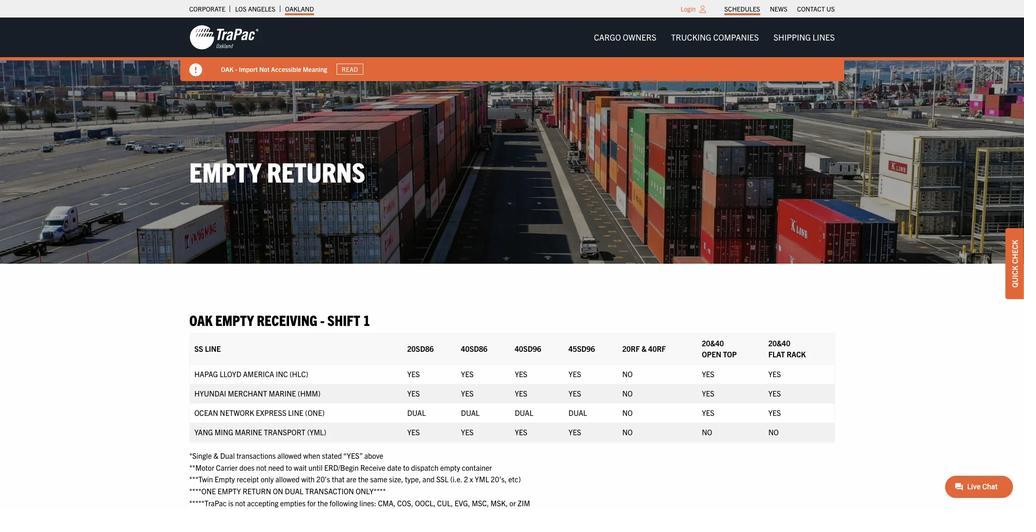Task type: locate. For each thing, give the bounding box(es) containing it.
schedules
[[725, 5, 761, 13]]

1 vertical spatial the
[[318, 498, 328, 508]]

container
[[462, 463, 492, 472]]

cos,
[[397, 498, 413, 508]]

1 vertical spatial &
[[214, 451, 219, 460]]

marine down inc
[[269, 389, 296, 398]]

0 vertical spatial menu bar
[[720, 2, 840, 15]]

not
[[259, 65, 269, 73]]

0 horizontal spatial the
[[318, 498, 328, 508]]

0 horizontal spatial &
[[214, 451, 219, 460]]

corporate
[[189, 5, 226, 13]]

& left dual
[[214, 451, 219, 460]]

1 20&40 from the left
[[702, 339, 724, 348]]

size,
[[389, 475, 403, 484]]

schedules link
[[725, 2, 761, 15]]

oak
[[221, 65, 234, 73], [189, 311, 213, 329]]

0 vertical spatial oak
[[221, 65, 234, 73]]

or
[[510, 498, 516, 508]]

0 vertical spatial &
[[642, 344, 647, 353]]

*****trapac
[[189, 498, 227, 508]]

los
[[235, 5, 247, 13]]

1 vertical spatial oak
[[189, 311, 213, 329]]

20&40 up "open"
[[702, 339, 724, 348]]

1 horizontal spatial the
[[358, 475, 369, 484]]

empty
[[440, 463, 460, 472]]

1 vertical spatial menu bar
[[587, 28, 843, 47]]

1 horizontal spatial marine
[[269, 389, 296, 398]]

above
[[364, 451, 384, 460]]

etc)
[[509, 475, 521, 484]]

0 horizontal spatial marine
[[235, 428, 262, 437]]

oakland
[[285, 5, 314, 13]]

contact us link
[[798, 2, 835, 15]]

allowed up on
[[276, 475, 300, 484]]

0 vertical spatial empty
[[189, 154, 262, 188]]

20&40 inside 20&40 flat rack
[[769, 339, 791, 348]]

menu bar down 'light' image on the right top
[[587, 28, 843, 47]]

the right for
[[318, 498, 328, 508]]

evg,
[[455, 498, 470, 508]]

accepting
[[247, 498, 279, 508]]

2 20&40 from the left
[[769, 339, 791, 348]]

transactions
[[237, 451, 276, 460]]

express
[[256, 408, 287, 418]]

hapag
[[194, 370, 218, 379]]

empty inside *single & dual transactions allowed when stated "yes" above **motor carrier does not need to wait until erd/begin receive date to dispatch empty container ***twin empty receipt only allowed with 20's that are the same size, type, and ssl (i.e. 2 x yml 20's, etc) ****one empty return on dual transaction only**** *****trapac is not accepting empties for the following lines: cma, cos, oocl, cul, evg, msc, msk, or zim
[[215, 475, 235, 484]]

empty inside *single & dual transactions allowed when stated "yes" above **motor carrier does not need to wait until erd/begin receive date to dispatch empty container ***twin empty receipt only allowed with 20's that are the same size, type, and ssl (i.e. 2 x yml 20's, etc) ****one empty return on dual transaction only**** *****trapac is not accepting empties for the following lines: cma, cos, oocl, cul, evg, msc, msk, or zim
[[218, 487, 241, 496]]

- left 'import'
[[235, 65, 237, 73]]

1 horizontal spatial &
[[642, 344, 647, 353]]

ssl
[[436, 475, 449, 484]]

the
[[358, 475, 369, 484], [318, 498, 328, 508]]

& left 40rf on the bottom of the page
[[642, 344, 647, 353]]

0 vertical spatial marine
[[269, 389, 296, 398]]

america
[[243, 370, 274, 379]]

40sd86
[[461, 344, 488, 353]]

marine
[[269, 389, 296, 398], [235, 428, 262, 437]]

20rf
[[623, 344, 640, 353]]

1 vertical spatial not
[[235, 498, 246, 508]]

empty returns
[[189, 154, 365, 188]]

0 vertical spatial empty
[[215, 311, 254, 329]]

and
[[423, 475, 435, 484]]

oak up ss
[[189, 311, 213, 329]]

0 vertical spatial line
[[205, 344, 221, 353]]

network
[[220, 408, 254, 418]]

dual inside *single & dual transactions allowed when stated "yes" above **motor carrier does not need to wait until erd/begin receive date to dispatch empty container ***twin empty receipt only allowed with 20's that are the same size, type, and ssl (i.e. 2 x yml 20's, etc) ****one empty return on dual transaction only**** *****trapac is not accepting empties for the following lines: cma, cos, oocl, cul, evg, msc, msk, or zim
[[285, 487, 304, 496]]

20&40 up flat
[[769, 339, 791, 348]]

oak - import not accessible meaning
[[221, 65, 327, 73]]

only
[[261, 475, 274, 484]]

ming
[[215, 428, 233, 437]]

yang
[[194, 428, 213, 437]]

is
[[228, 498, 233, 508]]

receive
[[360, 463, 386, 472]]

msk,
[[491, 498, 508, 508]]

40rf
[[649, 344, 666, 353]]

line right ss
[[205, 344, 221, 353]]

need
[[268, 463, 284, 472]]

(hlc)
[[290, 370, 308, 379]]

no
[[623, 370, 633, 379], [623, 389, 633, 398], [623, 408, 633, 418], [623, 428, 633, 437], [702, 428, 713, 437], [769, 428, 779, 437]]

banner
[[0, 18, 1025, 81]]

1 horizontal spatial line
[[288, 408, 304, 418]]

empty up is
[[218, 487, 241, 496]]

contact us
[[798, 5, 835, 13]]

***twin
[[189, 475, 213, 484]]

rack
[[787, 350, 806, 359]]

0 vertical spatial allowed
[[277, 451, 302, 460]]

shipping lines
[[774, 32, 835, 42]]

1 horizontal spatial -
[[320, 311, 325, 329]]

quick
[[1011, 266, 1020, 288]]

line
[[205, 344, 221, 353], [288, 408, 304, 418]]

zim
[[518, 498, 530, 508]]

ss
[[194, 344, 203, 353]]

not right is
[[235, 498, 246, 508]]

hyundai
[[194, 389, 226, 398]]

1 vertical spatial marine
[[235, 428, 262, 437]]

banner containing cargo owners
[[0, 18, 1025, 81]]

hyundai merchant marine (hmm)
[[194, 389, 321, 398]]

1 vertical spatial empty
[[218, 487, 241, 496]]

allowed up wait
[[277, 451, 302, 460]]

1 horizontal spatial to
[[403, 463, 410, 472]]

open
[[702, 350, 722, 359]]

to left wait
[[286, 463, 292, 472]]

1 vertical spatial empty
[[215, 475, 235, 484]]

no for hyundai merchant marine (hmm)
[[623, 389, 633, 398]]

- left shift
[[320, 311, 325, 329]]

20&40
[[702, 339, 724, 348], [769, 339, 791, 348]]

returns
[[267, 154, 365, 188]]

0 horizontal spatial oak
[[189, 311, 213, 329]]

(hmm)
[[298, 389, 321, 398]]

empty
[[189, 154, 262, 188], [215, 475, 235, 484]]

marine for ming
[[235, 428, 262, 437]]

0 horizontal spatial -
[[235, 65, 237, 73]]

0 horizontal spatial to
[[286, 463, 292, 472]]

angeles
[[248, 5, 276, 13]]

1 horizontal spatial not
[[256, 463, 267, 472]]

the right are
[[358, 475, 369, 484]]

menu bar up shipping
[[720, 2, 840, 15]]

to right date
[[403, 463, 410, 472]]

1 horizontal spatial 20&40
[[769, 339, 791, 348]]

(one)
[[305, 408, 325, 418]]

0 horizontal spatial not
[[235, 498, 246, 508]]

*single
[[189, 451, 212, 460]]

2 to from the left
[[403, 463, 410, 472]]

menu bar containing cargo owners
[[587, 28, 843, 47]]

login
[[681, 5, 696, 13]]

read link
[[336, 64, 363, 75]]

line left (one)
[[288, 408, 304, 418]]

menu bar
[[720, 2, 840, 15], [587, 28, 843, 47]]

20sd86
[[407, 344, 434, 353]]

1 horizontal spatial oak
[[221, 65, 234, 73]]

20&40 inside 20&40 open top
[[702, 339, 724, 348]]

& inside *single & dual transactions allowed when stated "yes" above **motor carrier does not need to wait until erd/begin receive date to dispatch empty container ***twin empty receipt only allowed with 20's that are the same size, type, and ssl (i.e. 2 x yml 20's, etc) ****one empty return on dual transaction only**** *****trapac is not accepting empties for the following lines: cma, cos, oocl, cul, evg, msc, msk, or zim
[[214, 451, 219, 460]]

transport
[[264, 428, 306, 437]]

cargo
[[594, 32, 621, 42]]

not down the 'transactions'
[[256, 463, 267, 472]]

marine for merchant
[[269, 389, 296, 398]]

0 vertical spatial not
[[256, 463, 267, 472]]

&
[[642, 344, 647, 353], [214, 451, 219, 460]]

marine down ocean network express line (one) at the left bottom of page
[[235, 428, 262, 437]]

ss line
[[194, 344, 221, 353]]

lloyd
[[220, 370, 241, 379]]

oak left 'import'
[[221, 65, 234, 73]]

dual
[[407, 408, 426, 418], [461, 408, 480, 418], [515, 408, 534, 418], [569, 408, 587, 418], [285, 487, 304, 496]]

cargo owners link
[[587, 28, 664, 47]]

empty up ss line
[[215, 311, 254, 329]]

menu bar inside banner
[[587, 28, 843, 47]]

0 horizontal spatial 20&40
[[702, 339, 724, 348]]



Task type: describe. For each thing, give the bounding box(es) containing it.
does
[[239, 463, 255, 472]]

0 vertical spatial -
[[235, 65, 237, 73]]

with
[[301, 475, 315, 484]]

cargo owners
[[594, 32, 657, 42]]

empties
[[280, 498, 306, 508]]

merchant
[[228, 389, 267, 398]]

yang ming marine transport (yml)
[[194, 428, 326, 437]]

shipping
[[774, 32, 811, 42]]

dispatch
[[411, 463, 439, 472]]

20rf & 40rf
[[623, 344, 666, 353]]

wait
[[294, 463, 307, 472]]

no for hapag lloyd america inc (hlc)
[[623, 370, 633, 379]]

cul,
[[437, 498, 453, 508]]

msc,
[[472, 498, 489, 508]]

news link
[[770, 2, 788, 15]]

light image
[[700, 6, 706, 13]]

when
[[303, 451, 320, 460]]

no for yang ming marine transport (yml)
[[623, 428, 633, 437]]

solid image
[[189, 64, 202, 77]]

ocean
[[194, 408, 218, 418]]

return
[[243, 487, 271, 496]]

trucking companies
[[671, 32, 759, 42]]

erd/begin
[[324, 463, 359, 472]]

quick check link
[[1006, 228, 1025, 299]]

45sd96
[[569, 344, 595, 353]]

20's
[[316, 475, 330, 484]]

cma,
[[378, 498, 396, 508]]

oocl,
[[415, 498, 436, 508]]

dual
[[220, 451, 235, 460]]

trucking
[[671, 32, 712, 42]]

quick check
[[1011, 240, 1020, 288]]

read
[[342, 65, 358, 73]]

& for *single
[[214, 451, 219, 460]]

1 vertical spatial allowed
[[276, 475, 300, 484]]

receiving
[[257, 311, 317, 329]]

1 to from the left
[[286, 463, 292, 472]]

40sd96
[[515, 344, 542, 353]]

check
[[1011, 240, 1020, 264]]

that
[[332, 475, 345, 484]]

oak empty receiving                - shift 1
[[189, 311, 370, 329]]

20&40 for flat
[[769, 339, 791, 348]]

0 horizontal spatial line
[[205, 344, 221, 353]]

"yes"
[[343, 451, 363, 460]]

following
[[330, 498, 358, 508]]

us
[[827, 5, 835, 13]]

stated
[[322, 451, 342, 460]]

no for ocean network express line (one)
[[623, 408, 633, 418]]

menu bar containing schedules
[[720, 2, 840, 15]]

& for 20rf
[[642, 344, 647, 353]]

1 vertical spatial line
[[288, 408, 304, 418]]

on
[[273, 487, 283, 496]]

los angeles link
[[235, 2, 276, 15]]

20&40 open top
[[702, 339, 737, 359]]

flat
[[769, 350, 785, 359]]

*single & dual transactions allowed when stated "yes" above **motor carrier does not need to wait until erd/begin receive date to dispatch empty container ***twin empty receipt only allowed with 20's that are the same size, type, and ssl (i.e. 2 x yml 20's, etc) ****one empty return on dual transaction only**** *****trapac is not accepting empties for the following lines: cma, cos, oocl, cul, evg, msc, msk, or zim
[[189, 451, 530, 508]]

accessible
[[271, 65, 301, 73]]

oakland link
[[285, 2, 314, 15]]

oakland image
[[189, 24, 259, 50]]

shipping lines link
[[767, 28, 843, 47]]

oak for oak - import not accessible meaning
[[221, 65, 234, 73]]

top
[[723, 350, 737, 359]]

contact
[[798, 5, 825, 13]]

login link
[[681, 5, 696, 13]]

yml
[[475, 475, 489, 484]]

only****
[[356, 487, 386, 496]]

type,
[[405, 475, 421, 484]]

lines
[[813, 32, 835, 42]]

inc
[[276, 370, 288, 379]]

meaning
[[303, 65, 327, 73]]

transaction
[[305, 487, 354, 496]]

date
[[387, 463, 402, 472]]

corporate link
[[189, 2, 226, 15]]

companies
[[714, 32, 759, 42]]

owners
[[623, 32, 657, 42]]

oak for oak empty receiving                - shift 1
[[189, 311, 213, 329]]

x
[[470, 475, 473, 484]]

(yml)
[[307, 428, 326, 437]]

0 vertical spatial the
[[358, 475, 369, 484]]

news
[[770, 5, 788, 13]]

receipt
[[237, 475, 259, 484]]

20&40 for open
[[702, 339, 724, 348]]

trucking companies link
[[664, 28, 767, 47]]

1 vertical spatial -
[[320, 311, 325, 329]]

import
[[239, 65, 258, 73]]

for
[[307, 498, 316, 508]]

****one
[[189, 487, 216, 496]]

los angeles
[[235, 5, 276, 13]]

are
[[346, 475, 357, 484]]

until
[[309, 463, 323, 472]]

20&40 flat rack
[[769, 339, 806, 359]]



Task type: vqa. For each thing, say whether or not it's contained in the screenshot.


